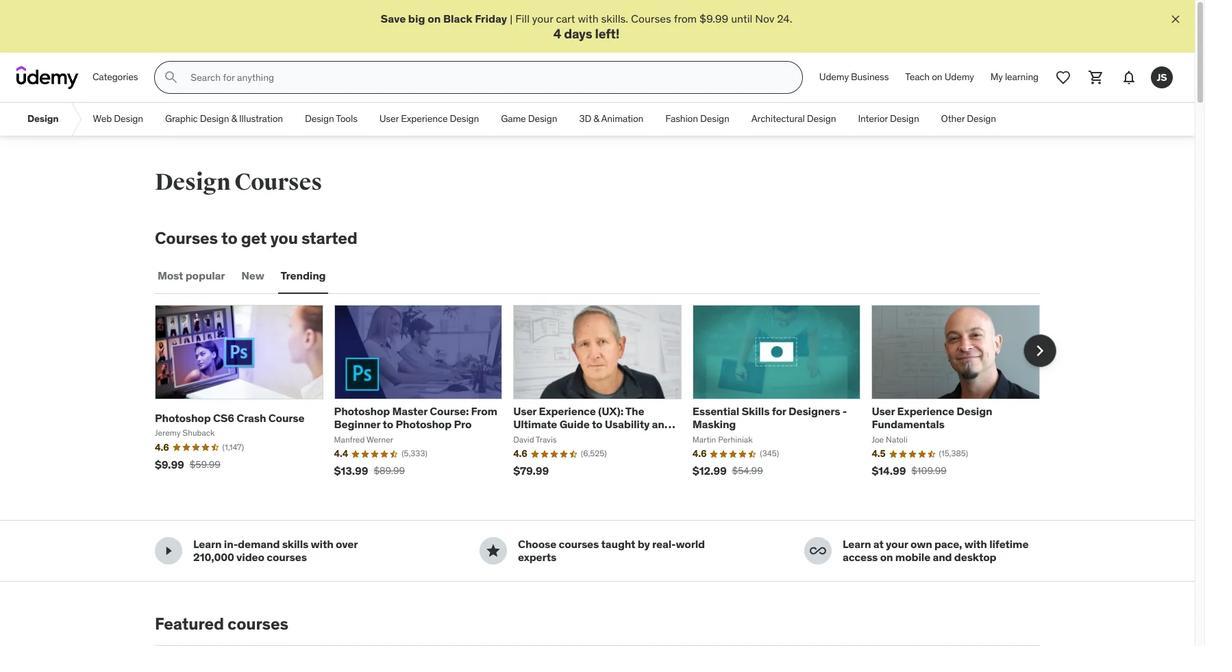Task type: locate. For each thing, give the bounding box(es) containing it.
to
[[221, 228, 238, 249], [383, 418, 394, 431], [592, 418, 603, 431]]

world
[[676, 537, 705, 551]]

learn left in-
[[193, 537, 222, 551]]

1 horizontal spatial &
[[594, 113, 600, 125]]

1 vertical spatial courses
[[235, 168, 322, 197]]

medium image left 210,000
[[160, 543, 177, 559]]

udemy inside the teach on udemy link
[[945, 71, 975, 83]]

1 horizontal spatial user
[[514, 405, 537, 418]]

udemy left my
[[945, 71, 975, 83]]

design inside user experience design link
[[450, 113, 479, 125]]

1 horizontal spatial with
[[578, 12, 599, 25]]

2 horizontal spatial user
[[872, 405, 895, 418]]

most popular button
[[155, 260, 228, 293]]

and right the
[[652, 418, 671, 431]]

design inside graphic design & illustration link
[[200, 113, 229, 125]]

2 learn from the left
[[843, 537, 872, 551]]

2 horizontal spatial to
[[592, 418, 603, 431]]

& left illustration
[[231, 113, 237, 125]]

courses
[[559, 537, 599, 551], [267, 551, 307, 564], [228, 614, 288, 635]]

design right fashion
[[701, 113, 730, 125]]

trending
[[281, 269, 326, 283]]

1 learn from the left
[[193, 537, 222, 551]]

experience for user experience design
[[401, 113, 448, 125]]

wishlist image
[[1056, 69, 1072, 86]]

courses inside the choose courses taught by real-world experts
[[559, 537, 599, 551]]

my learning
[[991, 71, 1039, 83]]

choose courses taught by real-world experts
[[518, 537, 705, 564]]

you
[[270, 228, 298, 249]]

to left get
[[221, 228, 238, 249]]

user for user experience design fundamentals
[[872, 405, 895, 418]]

courses up you
[[235, 168, 322, 197]]

0 horizontal spatial photoshop
[[155, 411, 211, 425]]

from
[[471, 405, 498, 418]]

user experience design link
[[369, 103, 490, 136]]

user inside user experience (ux): the ultimate guide to usability and ux
[[514, 405, 537, 418]]

design right the architectural
[[807, 113, 837, 125]]

with right the pace, at the bottom of the page
[[965, 537, 988, 551]]

1 horizontal spatial learn
[[843, 537, 872, 551]]

design right 'fundamentals'
[[957, 405, 993, 418]]

1 udemy from the left
[[820, 71, 849, 83]]

&
[[231, 113, 237, 125], [594, 113, 600, 125]]

graphic design & illustration
[[165, 113, 283, 125]]

0 horizontal spatial and
[[652, 418, 671, 431]]

design left 'tools'
[[305, 113, 334, 125]]

medium image left the experts
[[485, 543, 502, 559]]

your inside learn at your own pace, with lifetime access on mobile and desktop
[[886, 537, 909, 551]]

user for user experience design
[[380, 113, 399, 125]]

1 horizontal spatial courses
[[235, 168, 322, 197]]

1 medium image from the left
[[160, 543, 177, 559]]

your
[[533, 12, 554, 25], [886, 537, 909, 551]]

with inside "learn in-demand skills with over 210,000 video courses"
[[311, 537, 334, 551]]

2 horizontal spatial with
[[965, 537, 988, 551]]

learn for learn at your own pace, with lifetime access on mobile and desktop
[[843, 537, 872, 551]]

most popular
[[158, 269, 225, 283]]

with inside save big on black friday | fill your cart with skills. courses from $9.99 until nov 24. 4 days left!
[[578, 12, 599, 25]]

photoshop cs6 crash course link
[[155, 411, 305, 425]]

on right 'big'
[[428, 12, 441, 25]]

2 horizontal spatial courses
[[631, 12, 672, 25]]

business
[[851, 71, 889, 83]]

learn left at
[[843, 537, 872, 551]]

0 horizontal spatial with
[[311, 537, 334, 551]]

design right other
[[967, 113, 997, 125]]

user right 'tools'
[[380, 113, 399, 125]]

web design
[[93, 113, 143, 125]]

user experience design fundamentals
[[872, 405, 993, 431]]

1 horizontal spatial udemy
[[945, 71, 975, 83]]

courses
[[631, 12, 672, 25], [235, 168, 322, 197], [155, 228, 218, 249]]

design right web
[[114, 113, 143, 125]]

2 horizontal spatial on
[[932, 71, 943, 83]]

2 vertical spatial courses
[[155, 228, 218, 249]]

0 horizontal spatial learn
[[193, 537, 222, 551]]

masking
[[693, 418, 736, 431]]

medium image for choose
[[485, 543, 502, 559]]

other design
[[942, 113, 997, 125]]

interior design
[[859, 113, 920, 125]]

new button
[[239, 260, 267, 293]]

design inside game design "link"
[[528, 113, 558, 125]]

design right graphic
[[200, 113, 229, 125]]

medium image
[[160, 543, 177, 559], [485, 543, 502, 559]]

design inside design link
[[27, 113, 59, 125]]

started
[[302, 228, 358, 249]]

1 horizontal spatial your
[[886, 537, 909, 551]]

0 vertical spatial and
[[652, 418, 671, 431]]

0 vertical spatial on
[[428, 12, 441, 25]]

design right game
[[528, 113, 558, 125]]

and
[[652, 418, 671, 431], [933, 551, 953, 564]]

web design link
[[82, 103, 154, 136]]

design right "interior"
[[890, 113, 920, 125]]

big
[[408, 12, 425, 25]]

ux
[[514, 431, 529, 445]]

teach on udemy link
[[898, 61, 983, 94]]

game
[[501, 113, 526, 125]]

photoshop left cs6
[[155, 411, 211, 425]]

design inside design tools link
[[305, 113, 334, 125]]

0 horizontal spatial user
[[380, 113, 399, 125]]

usability
[[605, 418, 650, 431]]

photoshop left master
[[334, 405, 390, 418]]

design inside web design link
[[114, 113, 143, 125]]

to right beginner
[[383, 418, 394, 431]]

learn inside learn at your own pace, with lifetime access on mobile and desktop
[[843, 537, 872, 551]]

with left over
[[311, 537, 334, 551]]

other design link
[[931, 103, 1008, 136]]

1 vertical spatial and
[[933, 551, 953, 564]]

taught
[[602, 537, 636, 551]]

medium image
[[810, 543, 827, 559]]

save big on black friday | fill your cart with skills. courses from $9.99 until nov 24. 4 days left!
[[381, 12, 793, 42]]

demand
[[238, 537, 280, 551]]

learn inside "learn in-demand skills with over 210,000 video courses"
[[193, 537, 222, 551]]

in-
[[224, 537, 238, 551]]

user
[[380, 113, 399, 125], [514, 405, 537, 418], [872, 405, 895, 418]]

with up days
[[578, 12, 599, 25]]

experience
[[401, 113, 448, 125], [539, 405, 596, 418], [898, 405, 955, 418]]

courses right video
[[267, 551, 307, 564]]

courses up most popular at left
[[155, 228, 218, 249]]

left!
[[595, 26, 620, 42]]

design down search for anything text box
[[450, 113, 479, 125]]

3d & animation
[[580, 113, 644, 125]]

and right own
[[933, 551, 953, 564]]

courses left taught at the bottom of page
[[559, 537, 599, 551]]

to inside photoshop master course: from beginner to photoshop pro
[[383, 418, 394, 431]]

user inside user experience design fundamentals
[[872, 405, 895, 418]]

next image
[[1030, 340, 1052, 362]]

courses left from
[[631, 12, 672, 25]]

1 horizontal spatial and
[[933, 551, 953, 564]]

user right -
[[872, 405, 895, 418]]

design tools
[[305, 113, 358, 125]]

0 horizontal spatial experience
[[401, 113, 448, 125]]

trending button
[[278, 260, 329, 293]]

your right at
[[886, 537, 909, 551]]

experience inside user experience (ux): the ultimate guide to usability and ux
[[539, 405, 596, 418]]

learn in-demand skills with over 210,000 video courses
[[193, 537, 358, 564]]

udemy left the business
[[820, 71, 849, 83]]

black
[[443, 12, 473, 25]]

2 vertical spatial on
[[881, 551, 894, 564]]

fashion design
[[666, 113, 730, 125]]

& right 3d at the top left of page
[[594, 113, 600, 125]]

design inside the 'other design' link
[[967, 113, 997, 125]]

to inside user experience (ux): the ultimate guide to usability and ux
[[592, 418, 603, 431]]

web
[[93, 113, 112, 125]]

skills
[[742, 405, 770, 418]]

design tools link
[[294, 103, 369, 136]]

categories
[[93, 71, 138, 83]]

illustration
[[239, 113, 283, 125]]

2 medium image from the left
[[485, 543, 502, 559]]

medium image for learn
[[160, 543, 177, 559]]

with
[[578, 12, 599, 25], [311, 537, 334, 551], [965, 537, 988, 551]]

your inside save big on black friday | fill your cart with skills. courses from $9.99 until nov 24. 4 days left!
[[533, 12, 554, 25]]

photoshop left the pro
[[396, 418, 452, 431]]

1 horizontal spatial medium image
[[485, 543, 502, 559]]

user for user experience (ux): the ultimate guide to usability and ux
[[514, 405, 537, 418]]

interior design link
[[848, 103, 931, 136]]

user up ux
[[514, 405, 537, 418]]

courses down video
[[228, 614, 288, 635]]

experience inside user experience design fundamentals
[[898, 405, 955, 418]]

on left mobile
[[881, 551, 894, 564]]

experience for user experience (ux): the ultimate guide to usability and ux
[[539, 405, 596, 418]]

design inside interior design link
[[890, 113, 920, 125]]

fashion
[[666, 113, 698, 125]]

1 horizontal spatial on
[[881, 551, 894, 564]]

on
[[428, 12, 441, 25], [932, 71, 943, 83], [881, 551, 894, 564]]

with inside learn at your own pace, with lifetime access on mobile and desktop
[[965, 537, 988, 551]]

0 horizontal spatial udemy
[[820, 71, 849, 83]]

1 horizontal spatial photoshop
[[334, 405, 390, 418]]

experience inside user experience design link
[[401, 113, 448, 125]]

design left arrow pointing to subcategory menu links image
[[27, 113, 59, 125]]

to right guide
[[592, 418, 603, 431]]

1 vertical spatial on
[[932, 71, 943, 83]]

on right 'teach'
[[932, 71, 943, 83]]

2 horizontal spatial experience
[[898, 405, 955, 418]]

photoshop for photoshop master course: from beginner to photoshop pro
[[334, 405, 390, 418]]

0 horizontal spatial on
[[428, 12, 441, 25]]

0 horizontal spatial medium image
[[160, 543, 177, 559]]

categories button
[[84, 61, 146, 94]]

0 vertical spatial your
[[533, 12, 554, 25]]

beginner
[[334, 418, 381, 431]]

1 horizontal spatial to
[[383, 418, 394, 431]]

design down graphic
[[155, 168, 231, 197]]

carousel element
[[155, 305, 1057, 487]]

user experience (ux): the ultimate guide to usability and ux link
[[514, 405, 676, 445]]

1 vertical spatial your
[[886, 537, 909, 551]]

on inside learn at your own pace, with lifetime access on mobile and desktop
[[881, 551, 894, 564]]

courses for choose courses taught by real-world experts
[[559, 537, 599, 551]]

courses inside "learn in-demand skills with over 210,000 video courses"
[[267, 551, 307, 564]]

learning
[[1006, 71, 1039, 83]]

2 udemy from the left
[[945, 71, 975, 83]]

0 horizontal spatial &
[[231, 113, 237, 125]]

experts
[[518, 551, 557, 564]]

0 horizontal spatial your
[[533, 12, 554, 25]]

your right fill in the left top of the page
[[533, 12, 554, 25]]

0 vertical spatial courses
[[631, 12, 672, 25]]

24.
[[777, 12, 793, 25]]

photoshop for photoshop cs6 crash course
[[155, 411, 211, 425]]

design inside the architectural design link
[[807, 113, 837, 125]]

1 horizontal spatial experience
[[539, 405, 596, 418]]

0 horizontal spatial to
[[221, 228, 238, 249]]



Task type: describe. For each thing, give the bounding box(es) containing it.
popular
[[186, 269, 225, 283]]

design inside user experience design fundamentals
[[957, 405, 993, 418]]

teach on udemy
[[906, 71, 975, 83]]

design inside fashion design link
[[701, 113, 730, 125]]

1 & from the left
[[231, 113, 237, 125]]

guide
[[560, 418, 590, 431]]

video
[[237, 551, 265, 564]]

design link
[[16, 103, 70, 136]]

and inside user experience (ux): the ultimate guide to usability and ux
[[652, 418, 671, 431]]

user experience design fundamentals link
[[872, 405, 993, 431]]

essential skills for designers - masking
[[693, 405, 847, 431]]

skills.
[[602, 12, 629, 25]]

most
[[158, 269, 183, 283]]

graphic design & illustration link
[[154, 103, 294, 136]]

js link
[[1146, 61, 1179, 94]]

nov
[[756, 12, 775, 25]]

Search for anything text field
[[188, 66, 786, 89]]

desktop
[[955, 551, 997, 564]]

courses for featured courses
[[228, 614, 288, 635]]

learn at your own pace, with lifetime access on mobile and desktop
[[843, 537, 1029, 564]]

3d
[[580, 113, 592, 125]]

pace,
[[935, 537, 963, 551]]

|
[[510, 12, 513, 25]]

by
[[638, 537, 650, 551]]

game design
[[501, 113, 558, 125]]

tools
[[336, 113, 358, 125]]

fill
[[516, 12, 530, 25]]

courses inside save big on black friday | fill your cart with skills. courses from $9.99 until nov 24. 4 days left!
[[631, 12, 672, 25]]

architectural design
[[752, 113, 837, 125]]

architectural
[[752, 113, 805, 125]]

teach
[[906, 71, 930, 83]]

photoshop master course: from beginner to photoshop pro
[[334, 405, 498, 431]]

photoshop master course: from beginner to photoshop pro link
[[334, 405, 498, 431]]

udemy image
[[16, 66, 79, 89]]

pro
[[454, 418, 472, 431]]

udemy business link
[[812, 61, 898, 94]]

game design link
[[490, 103, 569, 136]]

experience for user experience design fundamentals
[[898, 405, 955, 418]]

courses to get you started
[[155, 228, 358, 249]]

from
[[674, 12, 697, 25]]

cs6
[[213, 411, 234, 425]]

close image
[[1169, 12, 1183, 26]]

user experience design
[[380, 113, 479, 125]]

other
[[942, 113, 965, 125]]

graphic
[[165, 113, 198, 125]]

fundamentals
[[872, 418, 945, 431]]

lifetime
[[990, 537, 1029, 551]]

on inside save big on black friday | fill your cart with skills. courses from $9.99 until nov 24. 4 days left!
[[428, 12, 441, 25]]

(ux):
[[598, 405, 624, 418]]

design courses
[[155, 168, 322, 197]]

learn for learn in-demand skills with over 210,000 video courses
[[193, 537, 222, 551]]

3d & animation link
[[569, 103, 655, 136]]

save
[[381, 12, 406, 25]]

arrow pointing to subcategory menu links image
[[70, 103, 82, 136]]

own
[[911, 537, 933, 551]]

at
[[874, 537, 884, 551]]

submit search image
[[163, 69, 180, 86]]

for
[[772, 405, 787, 418]]

friday
[[475, 12, 507, 25]]

architectural design link
[[741, 103, 848, 136]]

over
[[336, 537, 358, 551]]

and inside learn at your own pace, with lifetime access on mobile and desktop
[[933, 551, 953, 564]]

skills
[[282, 537, 309, 551]]

0 horizontal spatial courses
[[155, 228, 218, 249]]

designers
[[789, 405, 841, 418]]

days
[[564, 26, 593, 42]]

my
[[991, 71, 1003, 83]]

featured courses
[[155, 614, 288, 635]]

the
[[626, 405, 645, 418]]

course
[[269, 411, 305, 425]]

2 & from the left
[[594, 113, 600, 125]]

udemy inside udemy business link
[[820, 71, 849, 83]]

shopping cart with 0 items image
[[1089, 69, 1105, 86]]

essential skills for designers - masking link
[[693, 405, 847, 431]]

210,000
[[193, 551, 234, 564]]

$9.99
[[700, 12, 729, 25]]

access
[[843, 551, 878, 564]]

get
[[241, 228, 267, 249]]

choose
[[518, 537, 557, 551]]

animation
[[602, 113, 644, 125]]

photoshop cs6 crash course
[[155, 411, 305, 425]]

notifications image
[[1122, 69, 1138, 86]]

essential
[[693, 405, 740, 418]]

master
[[393, 405, 428, 418]]

until
[[732, 12, 753, 25]]

fashion design link
[[655, 103, 741, 136]]

ultimate
[[514, 418, 558, 431]]

2 horizontal spatial photoshop
[[396, 418, 452, 431]]

cart
[[556, 12, 576, 25]]



Task type: vqa. For each thing, say whether or not it's contained in the screenshot.
YET at the left
no



